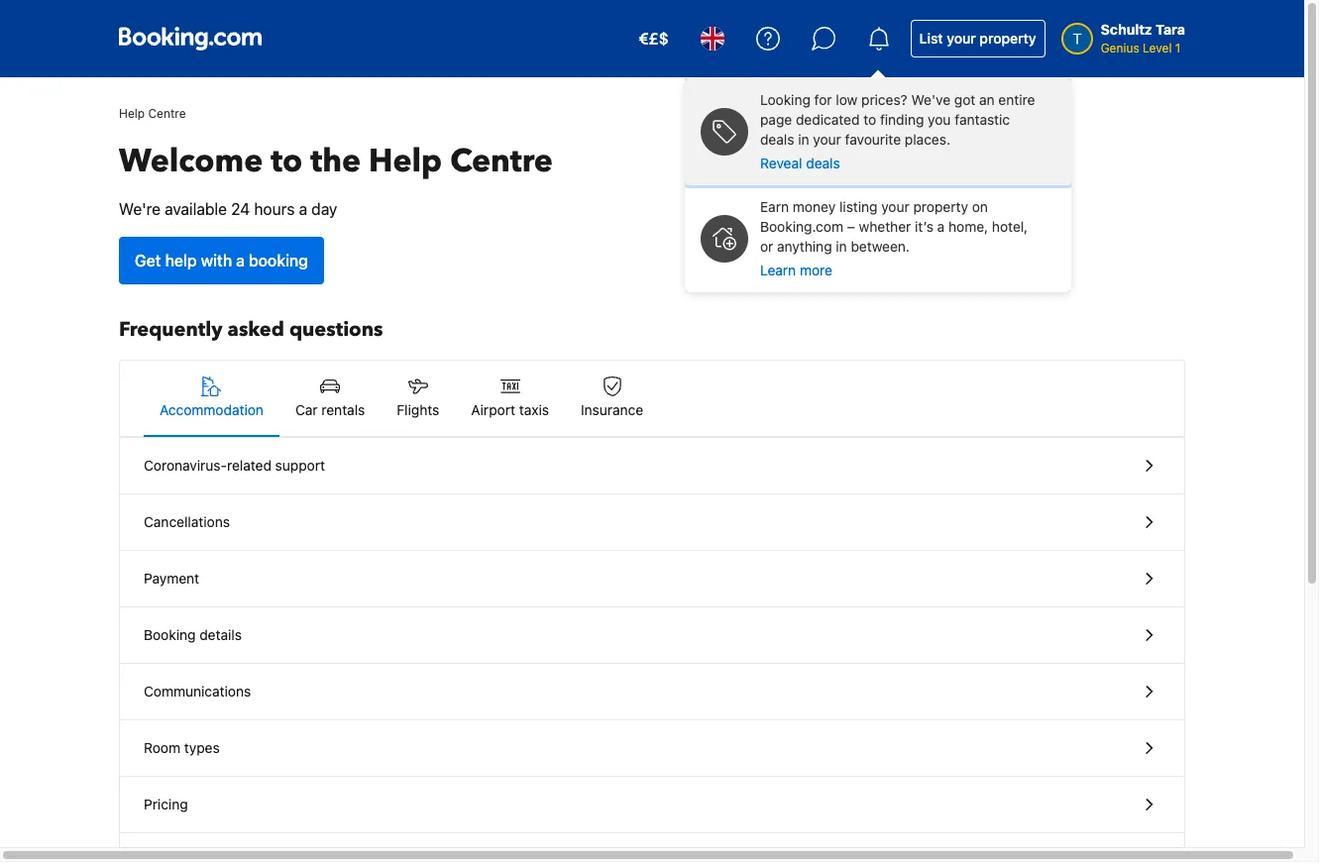 Task type: describe. For each thing, give the bounding box(es) containing it.
1 horizontal spatial help
[[369, 140, 442, 183]]

in for between.
[[836, 238, 847, 255]]

flights
[[397, 402, 440, 418]]

booking details
[[144, 627, 242, 643]]

related
[[227, 457, 272, 474]]

in for your
[[798, 131, 810, 148]]

property inside the earn money listing your property on booking.com – whether it's a home, hotel, or anything in between. learn more
[[914, 198, 969, 215]]

booking.com
[[760, 218, 844, 235]]

room types button
[[120, 721, 1185, 777]]

frequently asked questions
[[119, 316, 383, 343]]

a inside button
[[236, 252, 245, 270]]

airport taxis
[[471, 402, 549, 418]]

coronavirus-related support
[[144, 457, 325, 474]]

get
[[135, 252, 161, 270]]

list your property
[[920, 30, 1037, 47]]

an
[[980, 91, 995, 108]]

on
[[972, 198, 988, 215]]

cancellations
[[144, 514, 230, 530]]

looking for low prices? we've got an entire page dedicated to finding you fantastic deals in your favourite places. reveal deals
[[760, 91, 1036, 172]]

0 vertical spatial help
[[119, 106, 145, 121]]

fantastic
[[955, 111, 1010, 128]]

earn
[[760, 198, 789, 215]]

insurance button
[[565, 361, 659, 436]]

types
[[184, 740, 220, 757]]

schultz tara genius level 1
[[1101, 21, 1186, 56]]

pricing
[[144, 796, 188, 813]]

car rentals button
[[280, 361, 381, 436]]

booking details button
[[120, 608, 1185, 664]]

places.
[[905, 131, 951, 148]]

flights button
[[381, 361, 455, 436]]

finding
[[880, 111, 924, 128]]

1 horizontal spatial a
[[299, 200, 307, 218]]

booking.com online hotel reservations image
[[119, 27, 262, 51]]

entire
[[999, 91, 1036, 108]]

–
[[848, 218, 856, 235]]

cancellations button
[[120, 495, 1185, 551]]

communications button
[[120, 664, 1185, 721]]

0 horizontal spatial deals
[[760, 131, 795, 148]]

you
[[928, 111, 951, 128]]

accommodation button
[[144, 361, 280, 436]]

genius
[[1101, 41, 1140, 56]]

level
[[1143, 41, 1172, 56]]

between.
[[851, 238, 910, 255]]

insurance
[[581, 402, 644, 418]]

or
[[760, 238, 774, 255]]

we're available 24 hours a day
[[119, 200, 337, 218]]

listing
[[840, 198, 878, 215]]

tab list containing accommodation
[[120, 361, 1185, 438]]

it's
[[915, 218, 934, 235]]

tara
[[1156, 21, 1186, 38]]

money
[[793, 198, 836, 215]]

1 horizontal spatial deals
[[806, 155, 841, 172]]

the
[[311, 140, 361, 183]]

room
[[144, 740, 181, 757]]

list
[[920, 30, 944, 47]]

get help with a booking button
[[119, 237, 324, 285]]

booking
[[249, 252, 308, 270]]

car rentals
[[295, 402, 365, 418]]



Task type: locate. For each thing, give the bounding box(es) containing it.
we've
[[912, 91, 951, 108]]

your right list
[[947, 30, 976, 47]]

to inside looking for low prices? we've got an entire page dedicated to finding you fantastic deals in your favourite places. reveal deals
[[864, 111, 877, 128]]

1 horizontal spatial centre
[[450, 140, 553, 183]]

looking
[[760, 91, 811, 108]]

airport
[[471, 402, 516, 418]]

whether
[[859, 218, 912, 235]]

in down dedicated
[[798, 131, 810, 148]]

airport taxis button
[[455, 361, 565, 436]]

page
[[760, 111, 792, 128]]

asked
[[228, 316, 285, 343]]

accommodation
[[160, 402, 264, 418]]

for
[[815, 91, 832, 108]]

€£$
[[639, 30, 669, 48]]

1 vertical spatial to
[[271, 140, 303, 183]]

your up the whether
[[882, 198, 910, 215]]

with
[[201, 252, 232, 270]]

favourite
[[845, 131, 901, 148]]

help
[[165, 252, 197, 270]]

anything
[[777, 238, 832, 255]]

rentals
[[322, 402, 365, 418]]

car
[[295, 402, 318, 418]]

0 vertical spatial deals
[[760, 131, 795, 148]]

coronavirus-related support button
[[120, 438, 1185, 495]]

2 vertical spatial your
[[882, 198, 910, 215]]

deals right reveal
[[806, 155, 841, 172]]

to left the
[[271, 140, 303, 183]]

deals
[[760, 131, 795, 148], [806, 155, 841, 172]]

prices?
[[862, 91, 908, 108]]

to
[[864, 111, 877, 128], [271, 140, 303, 183]]

your down dedicated
[[813, 131, 842, 148]]

0 horizontal spatial help
[[119, 106, 145, 121]]

property
[[980, 30, 1037, 47], [914, 198, 969, 215]]

0 vertical spatial to
[[864, 111, 877, 128]]

your
[[947, 30, 976, 47], [813, 131, 842, 148], [882, 198, 910, 215]]

questions
[[289, 316, 383, 343]]

0 horizontal spatial property
[[914, 198, 969, 215]]

0 vertical spatial your
[[947, 30, 976, 47]]

welcome to the help centre
[[119, 140, 553, 183]]

centre
[[148, 106, 186, 121], [450, 140, 553, 183]]

€£$ button
[[627, 15, 681, 62]]

0 horizontal spatial in
[[798, 131, 810, 148]]

help up "welcome"
[[119, 106, 145, 121]]

your inside looking for low prices? we've got an entire page dedicated to finding you fantastic deals in your favourite places. reveal deals
[[813, 131, 842, 148]]

more
[[800, 262, 833, 279]]

0 vertical spatial centre
[[148, 106, 186, 121]]

1 horizontal spatial in
[[836, 238, 847, 255]]

schultz
[[1101, 21, 1153, 38]]

1 vertical spatial centre
[[450, 140, 553, 183]]

help right the
[[369, 140, 442, 183]]

deals down "page" on the top of the page
[[760, 131, 795, 148]]

booking
[[144, 627, 196, 643]]

hotel,
[[992, 218, 1028, 235]]

tab list
[[120, 361, 1185, 438]]

1
[[1176, 41, 1181, 56]]

taxis
[[519, 402, 549, 418]]

1 vertical spatial help
[[369, 140, 442, 183]]

a left day
[[299, 200, 307, 218]]

available
[[165, 200, 227, 218]]

in
[[798, 131, 810, 148], [836, 238, 847, 255]]

dedicated
[[796, 111, 860, 128]]

a right it's
[[938, 218, 945, 235]]

room types
[[144, 740, 220, 757]]

0 vertical spatial in
[[798, 131, 810, 148]]

0 horizontal spatial to
[[271, 140, 303, 183]]

pricing button
[[120, 777, 1185, 834]]

get help with a booking
[[135, 252, 308, 270]]

payment
[[144, 570, 199, 587]]

got
[[955, 91, 976, 108]]

1 horizontal spatial to
[[864, 111, 877, 128]]

2 horizontal spatial a
[[938, 218, 945, 235]]

property up it's
[[914, 198, 969, 215]]

in right anything
[[836, 238, 847, 255]]

in inside looking for low prices? we've got an entire page dedicated to finding you fantastic deals in your favourite places. reveal deals
[[798, 131, 810, 148]]

1 vertical spatial deals
[[806, 155, 841, 172]]

1 vertical spatial property
[[914, 198, 969, 215]]

a inside the earn money listing your property on booking.com – whether it's a home, hotel, or anything in between. learn more
[[938, 218, 945, 235]]

coronavirus-
[[144, 457, 227, 474]]

2 horizontal spatial your
[[947, 30, 976, 47]]

low
[[836, 91, 858, 108]]

0 vertical spatial property
[[980, 30, 1037, 47]]

welcome
[[119, 140, 263, 183]]

home,
[[949, 218, 989, 235]]

in inside the earn money listing your property on booking.com – whether it's a home, hotel, or anything in between. learn more
[[836, 238, 847, 255]]

help
[[119, 106, 145, 121], [369, 140, 442, 183]]

day
[[312, 200, 337, 218]]

hours
[[254, 200, 295, 218]]

property up entire
[[980, 30, 1037, 47]]

0 horizontal spatial your
[[813, 131, 842, 148]]

details
[[200, 627, 242, 643]]

support
[[275, 457, 325, 474]]

a right with
[[236, 252, 245, 270]]

0 horizontal spatial centre
[[148, 106, 186, 121]]

1 horizontal spatial your
[[882, 198, 910, 215]]

to up favourite
[[864, 111, 877, 128]]

1 horizontal spatial property
[[980, 30, 1037, 47]]

0 horizontal spatial a
[[236, 252, 245, 270]]

earn money listing your property on booking.com – whether it's a home, hotel, or anything in between. learn more
[[760, 198, 1028, 279]]

payment button
[[120, 551, 1185, 608]]

1 vertical spatial your
[[813, 131, 842, 148]]

list your property link
[[911, 20, 1046, 58]]

a
[[299, 200, 307, 218], [938, 218, 945, 235], [236, 252, 245, 270]]

communications
[[144, 683, 251, 700]]

1 vertical spatial in
[[836, 238, 847, 255]]

frequently
[[119, 316, 223, 343]]

24
[[231, 200, 250, 218]]

learn
[[760, 262, 796, 279]]

reveal
[[760, 155, 803, 172]]

your inside the earn money listing your property on booking.com – whether it's a home, hotel, or anything in between. learn more
[[882, 198, 910, 215]]

help centre
[[119, 106, 186, 121]]

we're
[[119, 200, 161, 218]]



Task type: vqa. For each thing, say whether or not it's contained in the screenshot.
cookie in the bottom right of the page
no



